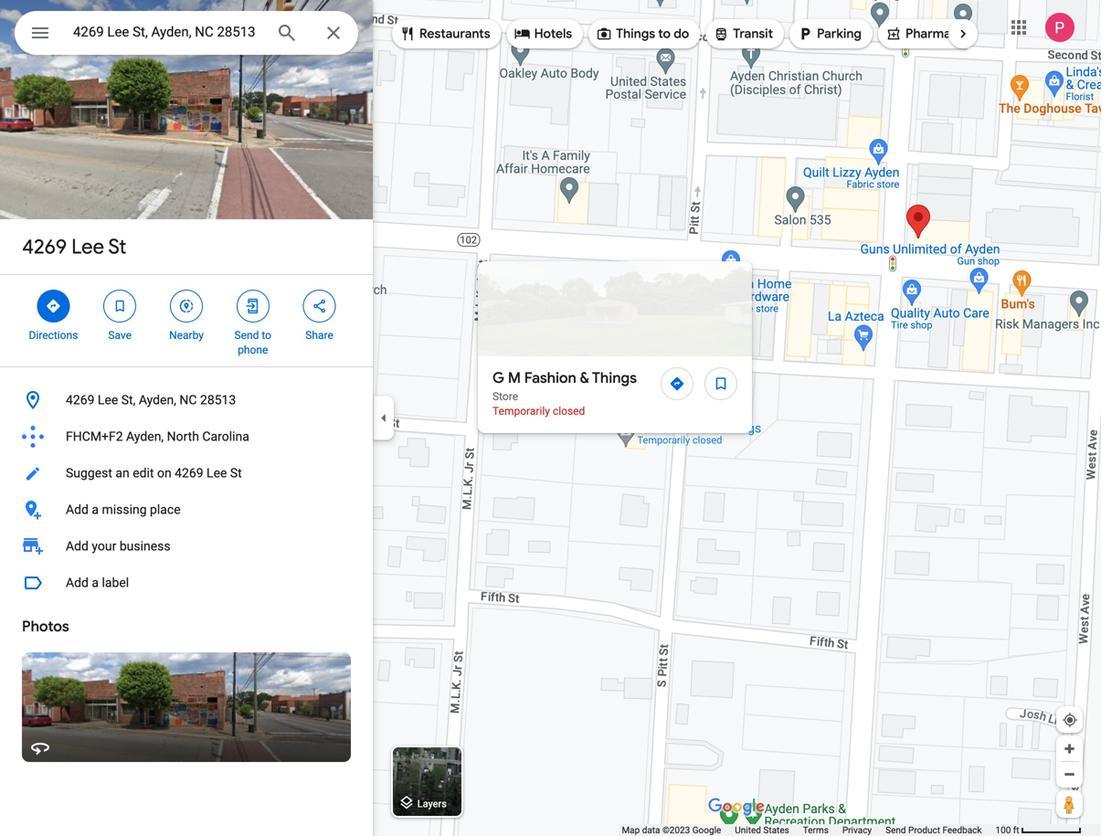 Task type: locate. For each thing, give the bounding box(es) containing it.
add down suggest
[[66, 502, 89, 517]]

send left product
[[886, 825, 906, 836]]

business
[[120, 539, 171, 554]]

send inside button
[[886, 825, 906, 836]]

1 vertical spatial 4269
[[66, 393, 95, 408]]

1 horizontal spatial to
[[658, 26, 671, 42]]

4269 lee st, ayden, nc 28513
[[66, 393, 236, 408]]

map
[[622, 825, 640, 836]]

street view image
[[478, 261, 752, 356]]

suggest
[[66, 466, 112, 481]]

things inside g m fashion & things store temporarily closed
[[592, 369, 637, 387]]

things
[[616, 26, 655, 42], [592, 369, 637, 387]]

send product feedback button
[[886, 824, 982, 836]]


[[886, 24, 902, 44]]


[[596, 24, 612, 44]]

parking
[[817, 26, 862, 42]]

a inside button
[[92, 575, 99, 590]]

to inside  things to do
[[658, 26, 671, 42]]

label
[[102, 575, 129, 590]]

4269 for 4269 lee st
[[22, 234, 67, 260]]

store element
[[493, 390, 518, 403]]

2 a from the top
[[92, 575, 99, 590]]


[[112, 296, 128, 316]]

ayden,
[[139, 393, 176, 408], [126, 429, 164, 444]]

closed
[[553, 405, 585, 418]]

suggest an edit on 4269 lee st button
[[0, 455, 373, 492]]

things right 
[[616, 26, 655, 42]]

ayden, up the edit
[[126, 429, 164, 444]]

to up phone
[[262, 329, 271, 342]]

add inside button
[[66, 502, 89, 517]]

states
[[763, 825, 789, 836]]

united
[[735, 825, 761, 836]]

 parking
[[797, 24, 862, 44]]

ayden, inside button
[[126, 429, 164, 444]]

nc
[[180, 393, 197, 408]]

100 ft button
[[996, 825, 1082, 836]]

send to phone
[[234, 329, 271, 356]]


[[245, 296, 261, 316]]

2 vertical spatial add
[[66, 575, 89, 590]]

collapse side panel image
[[374, 408, 394, 428]]

footer
[[622, 824, 996, 836]]

footer containing map data ©2023 google
[[622, 824, 996, 836]]

1 add from the top
[[66, 502, 89, 517]]

1 vertical spatial ayden,
[[126, 429, 164, 444]]

a inside button
[[92, 502, 99, 517]]

4269
[[22, 234, 67, 260], [66, 393, 95, 408], [175, 466, 203, 481]]

add inside button
[[66, 575, 89, 590]]

1 vertical spatial add
[[66, 539, 89, 554]]

1 vertical spatial send
[[886, 825, 906, 836]]

None field
[[73, 21, 261, 43]]

add your business link
[[0, 528, 373, 565]]

st up 
[[108, 234, 126, 260]]

4269 Lee St, Ayden, NC 28513 field
[[15, 11, 358, 55]]

4269 right on
[[175, 466, 203, 481]]

0 vertical spatial ayden,
[[139, 393, 176, 408]]

a left "label"
[[92, 575, 99, 590]]

lee for st,
[[98, 393, 118, 408]]

send
[[234, 329, 259, 342], [886, 825, 906, 836]]

100 ft
[[996, 825, 1019, 836]]

send product feedback
[[886, 825, 982, 836]]

footer inside google maps element
[[622, 824, 996, 836]]

save image
[[713, 376, 729, 392]]

4269 up fhcm+f2
[[66, 393, 95, 408]]

1 a from the top
[[92, 502, 99, 517]]

0 vertical spatial things
[[616, 26, 655, 42]]

save
[[108, 329, 132, 342]]

0 vertical spatial to
[[658, 26, 671, 42]]

a for missing
[[92, 502, 99, 517]]

st
[[108, 234, 126, 260], [230, 466, 242, 481]]

pharmacies
[[906, 26, 975, 42]]

4269 lee st main content
[[0, 0, 373, 836]]

ayden, right st,
[[139, 393, 176, 408]]

send for send to phone
[[234, 329, 259, 342]]

lee
[[71, 234, 104, 260], [98, 393, 118, 408], [207, 466, 227, 481]]

0 vertical spatial add
[[66, 502, 89, 517]]

nearby
[[169, 329, 204, 342]]

1 horizontal spatial send
[[886, 825, 906, 836]]

your
[[92, 539, 116, 554]]

0 horizontal spatial to
[[262, 329, 271, 342]]

available search options for this area region
[[378, 12, 1063, 56]]

add for add a label
[[66, 575, 89, 590]]

1 vertical spatial to
[[262, 329, 271, 342]]

restaurants
[[419, 26, 490, 42]]

1 vertical spatial a
[[92, 575, 99, 590]]

a left missing
[[92, 502, 99, 517]]

product
[[908, 825, 940, 836]]

map data ©2023 google
[[622, 825, 721, 836]]

to left the do
[[658, 26, 671, 42]]

edit
[[133, 466, 154, 481]]

 restaurants
[[399, 24, 490, 44]]

add left "label"
[[66, 575, 89, 590]]

0 vertical spatial 4269
[[22, 234, 67, 260]]

things right &
[[592, 369, 637, 387]]

0 vertical spatial send
[[234, 329, 259, 342]]

add your business
[[66, 539, 171, 554]]

layers
[[417, 798, 447, 810]]

google
[[692, 825, 721, 836]]

0 vertical spatial a
[[92, 502, 99, 517]]

3 add from the top
[[66, 575, 89, 590]]

photos
[[22, 617, 69, 636]]

do
[[674, 26, 689, 42]]

0 vertical spatial lee
[[71, 234, 104, 260]]

send up phone
[[234, 329, 259, 342]]

4269 up 
[[22, 234, 67, 260]]

1 vertical spatial lee
[[98, 393, 118, 408]]

add left your at the bottom of the page
[[66, 539, 89, 554]]

temporarily
[[493, 405, 550, 418]]


[[797, 24, 813, 44]]

send inside send to phone
[[234, 329, 259, 342]]

g m fashion & things element
[[493, 367, 637, 389]]

missing
[[102, 502, 147, 517]]

add a missing place button
[[0, 492, 373, 528]]


[[29, 20, 51, 46]]

terms button
[[803, 824, 829, 836]]

2 add from the top
[[66, 539, 89, 554]]


[[45, 296, 62, 316]]

to
[[658, 26, 671, 42], [262, 329, 271, 342]]

1 horizontal spatial st
[[230, 466, 242, 481]]

store
[[493, 390, 518, 403]]

lee for st
[[71, 234, 104, 260]]

add for add your business
[[66, 539, 89, 554]]

1 vertical spatial st
[[230, 466, 242, 481]]

directions
[[29, 329, 78, 342]]

a
[[92, 502, 99, 517], [92, 575, 99, 590]]

united states
[[735, 825, 789, 836]]

0 horizontal spatial send
[[234, 329, 259, 342]]

1 vertical spatial things
[[592, 369, 637, 387]]

0 vertical spatial st
[[108, 234, 126, 260]]

st down the carolina
[[230, 466, 242, 481]]

add
[[66, 502, 89, 517], [66, 539, 89, 554], [66, 575, 89, 590]]



Task type: vqa. For each thing, say whether or not it's contained in the screenshot.


Task type: describe. For each thing, give the bounding box(es) containing it.
4269 for 4269 lee st, ayden, nc 28513
[[66, 393, 95, 408]]


[[514, 24, 531, 44]]

feedback
[[943, 825, 982, 836]]

terms
[[803, 825, 829, 836]]

add a label button
[[0, 565, 373, 601]]

phone
[[238, 344, 268, 356]]

add a missing place
[[66, 502, 181, 517]]

show your location image
[[1062, 712, 1078, 728]]

ft
[[1013, 825, 1019, 836]]

st inside button
[[230, 466, 242, 481]]

add for add a missing place
[[66, 502, 89, 517]]


[[178, 296, 195, 316]]

to inside send to phone
[[262, 329, 271, 342]]

g m fashion & things store temporarily closed
[[493, 369, 637, 418]]

on
[[157, 466, 172, 481]]

share
[[306, 329, 333, 342]]

north
[[167, 429, 199, 444]]


[[713, 24, 730, 44]]

&
[[580, 369, 589, 387]]

fhcm+f2 ayden, north carolina
[[66, 429, 249, 444]]

transit
[[733, 26, 773, 42]]

fhcm+f2 ayden, north carolina button
[[0, 419, 373, 455]]

place
[[150, 502, 181, 517]]

google maps element
[[0, 0, 1101, 836]]

 pharmacies
[[886, 24, 975, 44]]

actions for 4269 lee st region
[[0, 275, 373, 366]]

next page image
[[955, 26, 971, 42]]

none field inside 4269 lee st, ayden, nc 28513 field
[[73, 21, 261, 43]]

2 vertical spatial lee
[[207, 466, 227, 481]]

 things to do
[[596, 24, 689, 44]]

 hotels
[[514, 24, 572, 44]]

privacy button
[[842, 824, 872, 836]]

m
[[508, 369, 521, 387]]

g m fashion & things tooltip
[[478, 261, 752, 433]]

zoom out image
[[1063, 768, 1077, 781]]

a for label
[[92, 575, 99, 590]]

4269 lee st
[[22, 234, 126, 260]]

add a label
[[66, 575, 129, 590]]

 button
[[15, 11, 66, 58]]

show street view coverage image
[[1056, 791, 1083, 818]]


[[311, 296, 328, 316]]

privacy
[[842, 825, 872, 836]]

an
[[116, 466, 130, 481]]

data
[[642, 825, 660, 836]]

suggest an edit on 4269 lee st
[[66, 466, 242, 481]]

fhcm+f2
[[66, 429, 123, 444]]

©2023
[[663, 825, 690, 836]]

send for send product feedback
[[886, 825, 906, 836]]

fashion
[[524, 369, 576, 387]]

things inside  things to do
[[616, 26, 655, 42]]

hotels
[[534, 26, 572, 42]]

carolina
[[202, 429, 249, 444]]

100
[[996, 825, 1011, 836]]

 search field
[[15, 11, 358, 58]]

0 horizontal spatial st
[[108, 234, 126, 260]]

2 vertical spatial 4269
[[175, 466, 203, 481]]

28513
[[200, 393, 236, 408]]

g
[[493, 369, 505, 387]]

zoom in image
[[1063, 742, 1077, 756]]

st,
[[121, 393, 136, 408]]


[[399, 24, 416, 44]]

ayden, inside button
[[139, 393, 176, 408]]

directions image
[[669, 376, 685, 392]]

4269 lee st, ayden, nc 28513 button
[[0, 382, 373, 419]]

google account: payton hansen  
(payton.hansen@adept.ai) image
[[1045, 13, 1075, 42]]

 transit
[[713, 24, 773, 44]]

united states button
[[735, 824, 789, 836]]



